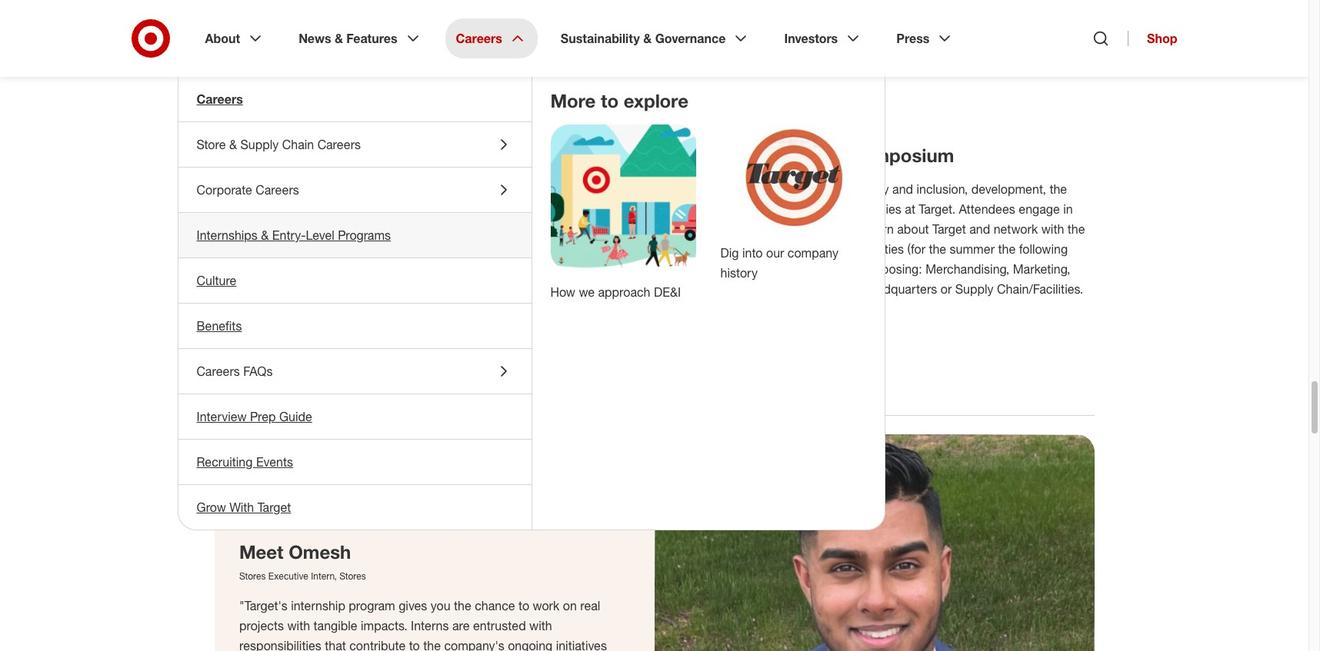 Task type: vqa. For each thing, say whether or not it's contained in the screenshot.
'Gregg'
no



Task type: describe. For each thing, give the bounding box(es) containing it.
sustainability & governance link
[[550, 18, 761, 58]]

attendees inside the multi-day event focuses on diversity and inclusion, development, the retail industry, and internship opportunities at target. attendees engage in professional development activities, learn about target and network with the team, and interview for intern opportunities (for the summer the following year) within a specific profile of their choosing: merchandising, marketing, technology, finance, stores, chain/headquarters or supply chain/facilities.
[[959, 202, 1016, 217]]

target inside the multi-day event focuses on diversity and inclusion, development, the retail industry, and internship opportunities at target. attendees engage in professional development activities, learn about target and network with the team, and interview for intern opportunities (for the summer the following year) within a specific profile of their choosing: merchandising, marketing, technology, finance, stores, chain/headquarters or supply chain/facilities.
[[933, 222, 966, 237]]

on for symposium
[[826, 182, 840, 197]]

how we approach de&i link
[[551, 285, 681, 300]]

2 tech from the left
[[522, 222, 546, 237]]

careers faqs
[[197, 364, 273, 379]]

2 stores from the left
[[339, 571, 366, 583]]

guide
[[279, 409, 312, 425]]

features
[[347, 31, 398, 46]]

meet omesh stores executive intern, stores
[[239, 541, 366, 583]]

program
[[348, 599, 395, 614]]

merchandising,
[[926, 262, 1010, 277]]

in left job
[[599, 202, 608, 217]]

1 horizontal spatial will
[[533, 202, 551, 217]]

company
[[788, 246, 839, 261]]

professional inside the multi-day event focuses on diversity and inclusion, development, the retail industry, and internship opportunities at target. attendees engage in professional development activities, learn about target and network with the team, and interview for intern opportunities (for the summer the following year) within a specific profile of their choosing: merchandising, marketing, technology, finance, stores, chain/headquarters or supply chain/facilities.
[[667, 222, 734, 237]]

recruiting events link
[[178, 440, 531, 485]]

engage inside the multi-day event focuses on diversity and inclusion, development, the retail industry, and internship opportunities at target. attendees engage in professional development activities, learn about target and network with the team, and interview for intern opportunities (for the summer the following year) within a specific profile of their choosing: merchandising, marketing, technology, finance, stores, chain/headquarters or supply chain/facilities.
[[1019, 202, 1060, 217]]

about
[[205, 31, 240, 46]]

supply inside the multi-day event focuses on diversity and inclusion, development, the retail industry, and internship opportunities at target. attendees engage in professional development activities, learn about target and network with the team, and interview for intern opportunities (for the summer the following year) within a specific profile of their choosing: merchandising, marketing, technology, finance, stores, chain/headquarters or supply chain/facilities.
[[956, 282, 994, 297]]

technology
[[306, 144, 406, 167]]

events
[[256, 455, 293, 470]]

red and white bullseye logo from 1962 with target written over it image
[[721, 125, 866, 231]]

within
[[697, 262, 729, 277]]

to inside site navigation 'element'
[[601, 89, 619, 112]]

executive
[[268, 571, 308, 583]]

event for in
[[295, 182, 326, 197]]

women
[[350, 202, 391, 217]]

courtney
[[247, 398, 302, 414]]

following
[[1019, 242, 1068, 257]]

inclusion,
[[917, 182, 968, 197]]

an illustrated cityscape and a diverse group of people interacting and shopping at target. image
[[551, 125, 696, 270]]

impacts.
[[361, 619, 407, 634]]

internships & entry-level programs link
[[178, 213, 531, 258]]

site navigation element
[[0, 0, 1321, 652]]

history
[[721, 266, 758, 281]]

with
[[230, 500, 254, 516]]

investors link
[[774, 18, 874, 58]]

real
[[580, 599, 600, 614]]

careers faqs link
[[178, 349, 531, 394]]

day for diversity
[[722, 182, 742, 197]]

internship inside "this multi-day event focuses on empowerment, professional development, and celebrating aspiring women in technology. attendees will engage in job shadows with target engineers, tech talks led by target tech leaders, a hackathon, career workshops, and more! attendees will also have the opportunity to interview for target's summer internship program."
[[463, 262, 517, 277]]

sustainability
[[561, 31, 640, 46]]

corporate careers
[[197, 182, 299, 198]]

engineers,
[[330, 222, 387, 237]]

& for news
[[335, 31, 343, 46]]

interview
[[197, 409, 247, 425]]

target's
[[367, 262, 409, 277]]

corporate careers link
[[178, 168, 531, 212]]

focuses for leadership
[[779, 182, 823, 197]]

interns
[[411, 619, 449, 634]]

day for women
[[272, 182, 292, 197]]

(for
[[908, 242, 926, 257]]

offer?
[[977, 19, 1062, 56]]

shadows
[[214, 222, 264, 237]]

a inside "this multi-day event focuses on empowerment, professional development, and celebrating aspiring women in technology. attendees will engage in job shadows with target engineers, tech talks led by target tech leaders, a hackathon, career workshops, and more! attendees will also have the opportunity to interview for target's summer internship program."
[[596, 222, 603, 237]]

more
[[551, 89, 596, 112]]

the inside "this multi-day event focuses on empowerment, professional development, and celebrating aspiring women in technology. attendees will engage in job shadows with target engineers, tech talks led by target tech leaders, a hackathon, career workshops, and more! attendees will also have the opportunity to interview for target's summer internship program."
[[578, 242, 596, 257]]

responsibilities
[[239, 639, 321, 652]]

grow with target link
[[178, 486, 531, 530]]

for inside the multi-day event focuses on diversity and inclusion, development, the retail industry, and internship opportunities at target. attendees engage in professional development activities, learn about target and network with the team, and interview for intern opportunities (for the summer the following year) within a specific profile of their choosing: merchandising, marketing, technology, finance, stores, chain/headquarters or supply chain/facilities.
[[778, 242, 793, 257]]

more!
[[407, 242, 439, 257]]

interview prep guide link
[[178, 395, 531, 439]]

check
[[214, 77, 250, 93]]

have
[[549, 242, 575, 257]]

recruiting
[[197, 455, 253, 470]]

and up within on the right of page
[[701, 242, 722, 257]]

target inside grow with target link
[[258, 500, 291, 516]]

gives
[[398, 599, 427, 614]]

celebrating
[[239, 202, 300, 217]]

about
[[898, 222, 929, 237]]

and up the 'summer'
[[970, 222, 991, 237]]

programs
[[338, 228, 391, 243]]

0 vertical spatial careers link
[[445, 18, 538, 58]]

our for company
[[767, 246, 785, 261]]

news
[[299, 31, 331, 46]]

out
[[253, 77, 271, 93]]

professional inside "this multi-day event focuses on empowerment, professional development, and celebrating aspiring women in technology. attendees will engage in job shadows with target engineers, tech talks led by target tech leaders, a hackathon, career workshops, and more! attendees will also have the opportunity to interview for target's summer internship program."
[[479, 182, 546, 197]]

& for internships
[[261, 228, 269, 243]]

in up opportunities.
[[372, 19, 398, 56]]

press
[[897, 31, 930, 46]]

ongoing
[[508, 639, 552, 652]]

aspiring
[[303, 202, 347, 217]]

2 vertical spatial opportunities
[[831, 242, 904, 257]]

store
[[197, 137, 226, 152]]

meet for courtney
[[214, 398, 244, 414]]

entrusted
[[473, 619, 526, 634]]

we
[[579, 285, 595, 300]]

intern
[[796, 242, 828, 257]]

women in technology symposium
[[214, 144, 524, 167]]

& for store
[[229, 137, 237, 152]]

interested in what other opportunities target has to offer?
[[214, 19, 1062, 56]]

2 symposium from the left
[[852, 144, 955, 167]]

workshops,
[[317, 242, 380, 257]]

with inside "this multi-day event focuses on empowerment, professional development, and celebrating aspiring women in technology. attendees will engage in job shadows with target engineers, tech talks led by target tech leaders, a hackathon, career workshops, and more! attendees will also have the opportunity to interview for target's summer internship program."
[[267, 222, 290, 237]]

photo of target team member image
[[655, 435, 1095, 652]]

approach
[[598, 285, 651, 300]]

internships
[[197, 228, 258, 243]]

multi- for diversity
[[691, 182, 722, 197]]

grow with target
[[197, 500, 291, 516]]

multi- for women
[[241, 182, 272, 197]]

attendees down by
[[442, 242, 499, 257]]

this multi-day event focuses on empowerment, professional development, and celebrating aspiring women in technology. attendees will engage in job shadows with target engineers, tech talks led by target tech leaders, a hackathon, career workshops, and more! attendees will also have the opportunity to interview for target's summer internship program.
[[214, 182, 629, 277]]

other for our
[[296, 77, 325, 93]]

in right women
[[285, 144, 301, 167]]

technology.
[[407, 202, 470, 217]]

leadership
[[749, 144, 846, 167]]

interview inside the multi-day event focuses on diversity and inclusion, development, the retail industry, and internship opportunities at target. attendees engage in professional development activities, learn about target and network with the team, and interview for intern opportunities (for the summer the following year) within a specific profile of their choosing: merchandising, marketing, technology, finance, stores, chain/headquarters or supply chain/facilities.
[[725, 242, 775, 257]]

stores,
[[784, 282, 822, 297]]

talks
[[418, 222, 444, 237]]

internship inside the multi-day event focuses on diversity and inclusion, development, the retail industry, and internship opportunities at target. attendees engage in professional development activities, learn about target and network with the team, and interview for intern opportunities (for the summer the following year) within a specific profile of their choosing: merchandising, marketing, technology, finance, stores, chain/headquarters or supply chain/facilities.
[[771, 202, 825, 217]]

what
[[406, 19, 478, 56]]

summer
[[413, 262, 459, 277]]



Task type: locate. For each thing, give the bounding box(es) containing it.
0 vertical spatial supply
[[240, 137, 279, 152]]

or
[[941, 282, 952, 297]]

day inside "this multi-day event focuses on empowerment, professional development, and celebrating aspiring women in technology. attendees will engage in job shadows with target engineers, tech talks led by target tech leaders, a hackathon, career workshops, and more! attendees will also have the opportunity to interview for target's summer internship program."
[[272, 182, 292, 197]]

industry,
[[697, 202, 743, 217]]

career
[[278, 242, 313, 257]]

with inside the multi-day event focuses on diversity and inclusion, development, the retail industry, and internship opportunities at target. attendees engage in professional development activities, learn about target and network with the team, and interview for intern opportunities (for the summer the following year) within a specific profile of their choosing: merchandising, marketing, technology, finance, stores, chain/headquarters or supply chain/facilities.
[[1042, 222, 1065, 237]]

0 vertical spatial interview
[[725, 242, 775, 257]]

on left diversity
[[826, 182, 840, 197]]

1 horizontal spatial stores
[[339, 571, 366, 583]]

0 horizontal spatial day
[[272, 182, 292, 197]]

opportunities down diversity
[[828, 202, 902, 217]]

our for other
[[275, 77, 293, 93]]

0 horizontal spatial a
[[596, 222, 603, 237]]

2 day from the left
[[722, 182, 742, 197]]

recruiting events
[[197, 455, 293, 470]]

day
[[272, 182, 292, 197], [722, 182, 742, 197]]

careers link
[[445, 18, 538, 58], [178, 77, 531, 122]]

2 horizontal spatial internship
[[771, 202, 825, 217]]

& right store
[[229, 137, 237, 152]]

1 focuses from the left
[[329, 182, 372, 197]]

1 horizontal spatial internship
[[463, 262, 517, 277]]

1 vertical spatial interview
[[296, 262, 346, 277]]

opportunities up explore
[[573, 19, 770, 56]]

1 vertical spatial professional
[[667, 222, 734, 237]]

for down the workshops,
[[349, 262, 364, 277]]

press link
[[886, 18, 965, 58]]

development, inside "this multi-day event focuses on empowerment, professional development, and celebrating aspiring women in technology. attendees will engage in job shadows with target engineers, tech talks led by target tech leaders, a hackathon, career workshops, and more! attendees will also have the opportunity to interview for target's summer internship program."
[[550, 182, 625, 197]]

careers
[[456, 31, 502, 46], [197, 92, 243, 107], [318, 137, 361, 152], [256, 182, 299, 198], [197, 364, 240, 379]]

network
[[994, 222, 1038, 237]]

with up responsibilities
[[287, 619, 310, 634]]

1 vertical spatial for
[[349, 262, 364, 277]]

chain/headquarters
[[826, 282, 938, 297]]

benefits link
[[178, 304, 531, 349]]

company's
[[444, 639, 504, 652]]

engage up network
[[1019, 202, 1060, 217]]

by
[[468, 222, 481, 237]]

to down interns
[[409, 639, 420, 652]]

1 event from the left
[[295, 182, 326, 197]]

finance,
[[735, 282, 781, 297]]

attendees
[[473, 202, 530, 217], [959, 202, 1016, 217], [442, 242, 499, 257]]

will left also
[[502, 242, 519, 257]]

level
[[306, 228, 335, 243]]

supply inside store & supply chain careers link
[[240, 137, 279, 152]]

to right press
[[939, 19, 969, 56]]

0 vertical spatial internship
[[771, 202, 825, 217]]

tech up also
[[522, 222, 546, 237]]

development, up network
[[972, 182, 1047, 197]]

0 horizontal spatial on
[[376, 182, 390, 197]]

dig into our company history link
[[721, 246, 839, 281]]

interview
[[725, 242, 775, 257], [296, 262, 346, 277]]

1 horizontal spatial for
[[778, 242, 793, 257]]

engage inside "this multi-day event focuses on empowerment, professional development, and celebrating aspiring women in technology. attendees will engage in job shadows with target engineers, tech talks led by target tech leaders, a hackathon, career workshops, and more! attendees will also have the opportunity to interview for target's summer internship program."
[[554, 202, 595, 217]]

specific
[[743, 262, 786, 277]]

will up leaders,
[[533, 202, 551, 217]]

1 stores from the left
[[239, 571, 266, 583]]

focuses for in
[[329, 182, 372, 197]]

meet down the careers faqs
[[214, 398, 244, 414]]

opportunities down learn
[[831, 242, 904, 257]]

explore
[[624, 89, 689, 112]]

for down development
[[778, 242, 793, 257]]

interested
[[214, 19, 363, 56]]

1 horizontal spatial symposium
[[852, 144, 955, 167]]

on left real
[[563, 599, 577, 614]]

activities,
[[812, 222, 863, 237]]

development, inside the multi-day event focuses on diversity and inclusion, development, the retail industry, and internship opportunities at target. attendees engage in professional development activities, learn about target and network with the team, and interview for intern opportunities (for the summer the following year) within a specific profile of their choosing: merchandising, marketing, technology, finance, stores, chain/headquarters or supply chain/facilities.
[[972, 182, 1047, 197]]

0 vertical spatial our
[[275, 77, 293, 93]]

focuses inside the multi-day event focuses on diversity and inclusion, development, the retail industry, and internship opportunities at target. attendees engage in professional development activities, learn about target and network with the team, and interview for intern opportunities (for the summer the following year) within a specific profile of their choosing: merchandising, marketing, technology, finance, stores, chain/headquarters or supply chain/facilities.
[[779, 182, 823, 197]]

0 horizontal spatial development,
[[550, 182, 625, 197]]

multi- up celebrating
[[241, 182, 272, 197]]

day up celebrating
[[272, 182, 292, 197]]

1 horizontal spatial interview
[[725, 242, 775, 257]]

1 horizontal spatial tech
[[522, 222, 546, 237]]

focuses
[[329, 182, 372, 197], [779, 182, 823, 197]]

1 symposium from the left
[[411, 144, 514, 167]]

0 horizontal spatial tech
[[391, 222, 415, 237]]

in inside the multi-day event focuses on diversity and inclusion, development, the retail industry, and internship opportunities at target. attendees engage in professional development activities, learn about target and network with the team, and interview for intern opportunities (for the summer the following year) within a specific profile of their choosing: merchandising, marketing, technology, finance, stores, chain/headquarters or supply chain/facilities.
[[1064, 202, 1073, 217]]

0 horizontal spatial internship
[[291, 599, 345, 614]]

and up target's
[[383, 242, 404, 257]]

supply left the chain on the left top of the page
[[240, 137, 279, 152]]

intern,
[[311, 571, 337, 583]]

1 day from the left
[[272, 182, 292, 197]]

& left entry-
[[261, 228, 269, 243]]

1 horizontal spatial our
[[767, 246, 785, 261]]

2 focuses from the left
[[779, 182, 823, 197]]

multi- inside the multi-day event focuses on diversity and inclusion, development, the retail industry, and internship opportunities at target. attendees engage in professional development activities, learn about target and network with the team, and interview for intern opportunities (for the summer the following year) within a specific profile of their choosing: merchandising, marketing, technology, finance, stores, chain/headquarters or supply chain/facilities.
[[691, 182, 722, 197]]

2 multi- from the left
[[691, 182, 722, 197]]

development, up job
[[550, 182, 625, 197]]

0 horizontal spatial stores
[[239, 571, 266, 583]]

supply down merchandising,
[[956, 282, 994, 297]]

chain
[[282, 137, 314, 152]]

2 horizontal spatial on
[[826, 182, 840, 197]]

professional up team,
[[667, 222, 734, 237]]

internship up tangible
[[291, 599, 345, 614]]

choosing:
[[869, 262, 923, 277]]

internship down by
[[463, 262, 517, 277]]

1 multi- from the left
[[241, 182, 272, 197]]

news & features link
[[288, 18, 433, 58]]

a inside the multi-day event focuses on diversity and inclusion, development, the retail industry, and internship opportunities at target. attendees engage in professional development activities, learn about target and network with the team, and interview for intern opportunities (for the summer the following year) within a specific profile of their choosing: merchandising, marketing, technology, finance, stores, chain/headquarters or supply chain/facilities.
[[733, 262, 739, 277]]

multi-
[[241, 182, 272, 197], [691, 182, 722, 197]]

0 horizontal spatial our
[[275, 77, 293, 93]]

tech left talks
[[391, 222, 415, 237]]

focuses down leadership
[[779, 182, 823, 197]]

meet up the executive
[[239, 541, 283, 564]]

0 horizontal spatial professional
[[479, 182, 546, 197]]

symposium up the empowerment,
[[411, 144, 514, 167]]

professional
[[479, 182, 546, 197], [667, 222, 734, 237]]

how we approach de&i
[[551, 285, 681, 300]]

attendees up by
[[473, 202, 530, 217]]

how
[[551, 285, 576, 300]]

0 horizontal spatial for
[[349, 262, 364, 277]]

learn
[[867, 222, 894, 237]]

0 vertical spatial will
[[533, 202, 551, 217]]

day up industry,
[[722, 182, 742, 197]]

of
[[827, 262, 837, 277]]

culture
[[197, 273, 237, 289]]

internship inside "target's internship program gives you the chance to work on real projects with tangible impacts. interns are entrusted with responsibilities that contribute to the company's ongoing initiativ
[[291, 599, 345, 614]]

0 vertical spatial other
[[487, 19, 564, 56]]

2 vertical spatial internship
[[291, 599, 345, 614]]

has
[[878, 19, 931, 56]]

the
[[667, 182, 688, 197]]

1 vertical spatial a
[[733, 262, 739, 277]]

1 horizontal spatial professional
[[667, 222, 734, 237]]

1 vertical spatial our
[[767, 246, 785, 261]]

a right leaders,
[[596, 222, 603, 237]]

and down corporate
[[214, 202, 235, 217]]

symposium up diversity
[[852, 144, 955, 167]]

professional up by
[[479, 182, 546, 197]]

0 horizontal spatial multi-
[[241, 182, 272, 197]]

& for sustainability
[[644, 31, 652, 46]]

& right 'news'
[[335, 31, 343, 46]]

1 vertical spatial careers link
[[178, 77, 531, 122]]

hackathon,
[[214, 242, 275, 257]]

0 horizontal spatial interview
[[296, 262, 346, 277]]

event up aspiring
[[295, 182, 326, 197]]

our right out
[[275, 77, 293, 93]]

1 horizontal spatial other
[[487, 19, 564, 56]]

our up specific
[[767, 246, 785, 261]]

prep
[[250, 409, 276, 425]]

1 development, from the left
[[550, 182, 625, 197]]

0 vertical spatial opportunities
[[573, 19, 770, 56]]

meet for omesh
[[239, 541, 283, 564]]

internship
[[771, 202, 825, 217], [463, 262, 517, 277], [291, 599, 345, 614]]

1 vertical spatial meet
[[239, 541, 283, 564]]

to inside "this multi-day event focuses on empowerment, professional development, and celebrating aspiring women in technology. attendees will engage in job shadows with target engineers, tech talks led by target tech leaders, a hackathon, career workshops, and more! attendees will also have the opportunity to interview for target's summer internship program."
[[282, 262, 293, 277]]

with down 'work'
[[529, 619, 552, 634]]

focuses up women on the top of page
[[329, 182, 372, 197]]

tech
[[391, 222, 415, 237], [522, 222, 546, 237]]

meet courtney link
[[214, 398, 302, 417]]

interview up specific
[[725, 242, 775, 257]]

on inside "this multi-day event focuses on empowerment, professional development, and celebrating aspiring women in technology. attendees will engage in job shadows with target engineers, tech talks led by target tech leaders, a hackathon, career workshops, and more! attendees will also have the opportunity to interview for target's summer internship program."
[[376, 182, 390, 197]]

meet inside meet omesh stores executive intern, stores
[[239, 541, 283, 564]]

multi- up industry,
[[691, 182, 722, 197]]

to right more
[[601, 89, 619, 112]]

with
[[267, 222, 290, 237], [1042, 222, 1065, 237], [287, 619, 310, 634], [529, 619, 552, 634]]

0 vertical spatial professional
[[479, 182, 546, 197]]

meet omesh tab panel
[[214, 435, 1095, 652]]

into
[[743, 246, 763, 261]]

technology,
[[667, 282, 731, 297]]

event inside the multi-day event focuses on diversity and inclusion, development, the retail industry, and internship opportunities at target. attendees engage in professional development activities, learn about target and network with the team, and interview for intern opportunities (for the summer the following year) within a specific profile of their choosing: merchandising, marketing, technology, finance, stores, chain/headquarters or supply chain/facilities.
[[746, 182, 776, 197]]

event up development
[[746, 182, 776, 197]]

chain/facilities.
[[997, 282, 1084, 297]]

with up following
[[1042, 222, 1065, 237]]

1 vertical spatial internship
[[463, 262, 517, 277]]

0 horizontal spatial event
[[295, 182, 326, 197]]

chance
[[475, 599, 515, 614]]

diversity
[[843, 182, 889, 197]]

2 engage from the left
[[1019, 202, 1060, 217]]

other for what
[[487, 19, 564, 56]]

women
[[214, 144, 280, 167]]

work
[[533, 599, 559, 614]]

0 horizontal spatial supply
[[240, 137, 279, 152]]

1 tech from the left
[[391, 222, 415, 237]]

& left governance
[[644, 31, 652, 46]]

event for leadership
[[746, 182, 776, 197]]

1 horizontal spatial development,
[[972, 182, 1047, 197]]

0 vertical spatial for
[[778, 242, 793, 257]]

shop
[[1148, 31, 1178, 46]]

focuses inside "this multi-day event focuses on empowerment, professional development, and celebrating aspiring women in technology. attendees will engage in job shadows with target engineers, tech talks led by target tech leaders, a hackathon, career workshops, and more! attendees will also have the opportunity to interview for target's summer internship program."
[[329, 182, 372, 197]]

0 horizontal spatial engage
[[554, 202, 595, 217]]

in up following
[[1064, 202, 1073, 217]]

0 horizontal spatial symposium
[[411, 144, 514, 167]]

0 vertical spatial meet
[[214, 398, 244, 414]]

event inside "this multi-day event focuses on empowerment, professional development, and celebrating aspiring women in technology. attendees will engage in job shadows with target engineers, tech talks led by target tech leaders, a hackathon, career workshops, and more! attendees will also have the opportunity to interview for target's summer internship program."
[[295, 182, 326, 197]]

stores up "target's
[[239, 571, 266, 583]]

1 horizontal spatial supply
[[956, 282, 994, 297]]

1 horizontal spatial a
[[733, 262, 739, 277]]

on up women on the top of page
[[376, 182, 390, 197]]

shop link
[[1128, 31, 1178, 46]]

engage up leaders,
[[554, 202, 595, 217]]

in right women on the top of page
[[394, 202, 404, 217]]

0 horizontal spatial focuses
[[329, 182, 372, 197]]

1 vertical spatial other
[[296, 77, 325, 93]]

are
[[452, 619, 469, 634]]

this
[[214, 182, 237, 197]]

1 vertical spatial will
[[502, 242, 519, 257]]

their
[[841, 262, 865, 277]]

store & supply chain careers link
[[178, 122, 531, 167]]

tangible
[[313, 619, 357, 634]]

interview down career
[[296, 262, 346, 277]]

also
[[523, 242, 545, 257]]

1 horizontal spatial on
[[563, 599, 577, 614]]

0 horizontal spatial other
[[296, 77, 325, 93]]

and up development
[[746, 202, 767, 217]]

engage
[[554, 202, 595, 217], [1019, 202, 1060, 217]]

stores right the 'intern,'
[[339, 571, 366, 583]]

to down career
[[282, 262, 293, 277]]

day inside the multi-day event focuses on diversity and inclusion, development, the retail industry, and internship opportunities at target. attendees engage in professional development activities, learn about target and network with the team, and interview for intern opportunities (for the summer the following year) within a specific profile of their choosing: merchandising, marketing, technology, finance, stores, chain/headquarters or supply chain/facilities.
[[722, 182, 742, 197]]

year)
[[667, 262, 694, 277]]

1 horizontal spatial day
[[722, 182, 742, 197]]

program.
[[521, 262, 570, 277]]

1 engage from the left
[[554, 202, 595, 217]]

retail
[[667, 202, 694, 217]]

grow
[[197, 500, 226, 516]]

0 vertical spatial a
[[596, 222, 603, 237]]

on inside the multi-day event focuses on diversity and inclusion, development, the retail industry, and internship opportunities at target. attendees engage in professional development activities, learn about target and network with the team, and interview for intern opportunities (for the summer the following year) within a specific profile of their choosing: merchandising, marketing, technology, finance, stores, chain/headquarters or supply chain/facilities.
[[826, 182, 840, 197]]

dig
[[721, 246, 739, 261]]

opportunity
[[214, 262, 278, 277]]

contribute
[[349, 639, 405, 652]]

store & supply chain careers
[[197, 137, 361, 152]]

a down dig
[[733, 262, 739, 277]]

multi- inside "this multi-day event focuses on empowerment, professional development, and celebrating aspiring women in technology. attendees will engage in job shadows with target engineers, tech talks led by target tech leaders, a hackathon, career workshops, and more! attendees will also have the opportunity to interview for target's summer internship program."
[[241, 182, 272, 197]]

1 horizontal spatial event
[[746, 182, 776, 197]]

and up at
[[893, 182, 914, 197]]

job
[[612, 202, 629, 217]]

summer
[[950, 242, 995, 257]]

our inside dig into our company history
[[767, 246, 785, 261]]

1 horizontal spatial multi-
[[691, 182, 722, 197]]

with down celebrating
[[267, 222, 290, 237]]

to left 'work'
[[518, 599, 529, 614]]

2 development, from the left
[[972, 182, 1047, 197]]

1 horizontal spatial focuses
[[779, 182, 823, 197]]

"target's
[[239, 599, 287, 614]]

"target's internship program gives you the chance to work on real projects with tangible impacts. interns are entrusted with responsibilities that contribute to the company's ongoing initiativ
[[239, 599, 626, 652]]

opportunities.
[[328, 77, 404, 93]]

on for technology
[[376, 182, 390, 197]]

for inside "this multi-day event focuses on empowerment, professional development, and celebrating aspiring women in technology. attendees will engage in job shadows with target engineers, tech talks led by target tech leaders, a hackathon, career workshops, and more! attendees will also have the opportunity to interview for target's summer internship program."
[[349, 262, 364, 277]]

1 horizontal spatial engage
[[1019, 202, 1060, 217]]

interview inside "this multi-day event focuses on empowerment, professional development, and celebrating aspiring women in technology. attendees will engage in job shadows with target engineers, tech talks led by target tech leaders, a hackathon, career workshops, and more! attendees will also have the opportunity to interview for target's summer internship program."
[[296, 262, 346, 277]]

1 vertical spatial supply
[[956, 282, 994, 297]]

2 event from the left
[[746, 182, 776, 197]]

1 vertical spatial opportunities
[[828, 202, 902, 217]]

benefits
[[197, 319, 242, 334]]

0 horizontal spatial will
[[502, 242, 519, 257]]

symposium
[[411, 144, 514, 167], [852, 144, 955, 167]]

the
[[1050, 182, 1068, 197], [1068, 222, 1086, 237], [578, 242, 596, 257], [929, 242, 947, 257], [999, 242, 1016, 257], [454, 599, 471, 614], [423, 639, 441, 652]]

attendees up network
[[959, 202, 1016, 217]]

on inside "target's internship program gives you the chance to work on real projects with tangible impacts. interns are entrusted with responsibilities that contribute to the company's ongoing initiativ
[[563, 599, 577, 614]]

led
[[447, 222, 464, 237]]

internship up development
[[771, 202, 825, 217]]



